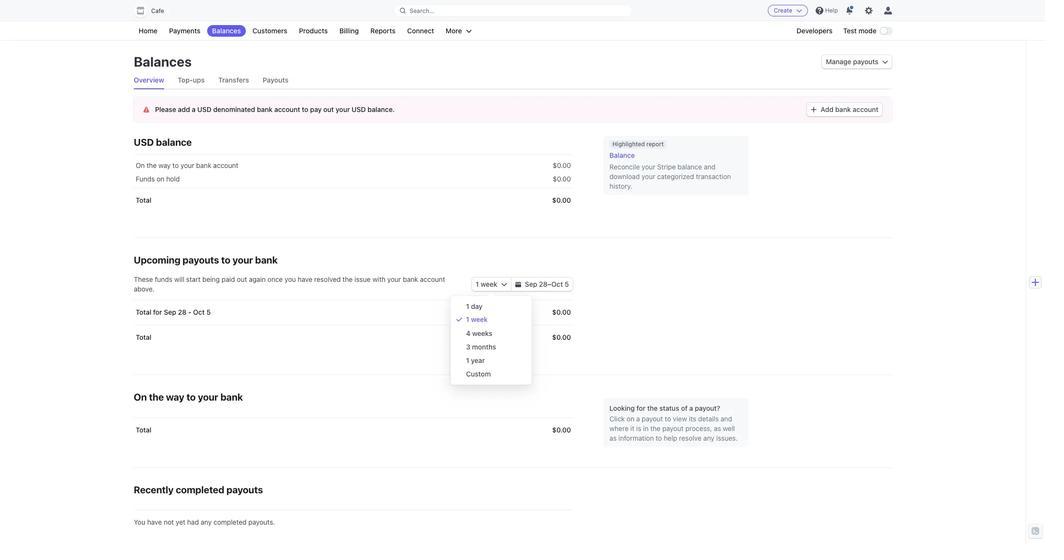 Task type: vqa. For each thing, say whether or not it's contained in the screenshot.
product corresponding to Add
no



Task type: locate. For each thing, give the bounding box(es) containing it.
top-
[[178, 76, 193, 84]]

3 row from the top
[[134, 188, 573, 213]]

2 vertical spatial payouts
[[227, 485, 263, 496]]

1 vertical spatial balance
[[678, 163, 702, 171]]

row
[[134, 155, 573, 174], [134, 171, 573, 188], [134, 188, 573, 213], [134, 300, 573, 325], [134, 325, 573, 350], [134, 418, 573, 443]]

1 horizontal spatial oct
[[552, 280, 563, 288]]

oct inside grid
[[193, 308, 205, 316]]

usd balance
[[134, 137, 192, 148]]

on inside looking for the status of a payout? click on a payout to view its details and where it is in the payout process, as well as information to help resolve any issues.
[[627, 415, 635, 423]]

0 vertical spatial svg image
[[883, 59, 889, 65]]

0 vertical spatial balance
[[156, 137, 192, 148]]

paid
[[222, 275, 235, 284]]

usd
[[197, 105, 212, 113], [352, 105, 366, 113], [134, 137, 154, 148]]

home link
[[134, 25, 162, 37]]

5 right - at the left
[[207, 308, 211, 316]]

1 vertical spatial grid
[[134, 300, 573, 350]]

4 row from the top
[[134, 300, 573, 325]]

oct
[[552, 280, 563, 288], [193, 308, 205, 316]]

1 row from the top
[[134, 155, 573, 174]]

as down where
[[610, 434, 617, 443]]

issues.
[[717, 434, 738, 443]]

search…
[[410, 7, 434, 14]]

0 vertical spatial as
[[714, 425, 721, 433]]

as left the well
[[714, 425, 721, 433]]

1 vertical spatial out
[[237, 275, 247, 284]]

transaction
[[696, 172, 731, 181]]

5 inside grid
[[207, 308, 211, 316]]

svg image right manage payouts
[[883, 59, 889, 65]]

on inside grid
[[136, 161, 145, 170]]

a up is on the bottom right of page
[[637, 415, 640, 423]]

0 vertical spatial for
[[153, 308, 162, 316]]

1 week down day
[[466, 316, 488, 324]]

grid containing total for
[[134, 300, 573, 350]]

on
[[157, 175, 164, 183], [627, 415, 635, 423]]

0 horizontal spatial and
[[704, 163, 716, 171]]

custom button
[[453, 368, 530, 381]]

have inside these funds will start being paid out again once you have resolved the issue with your bank account above.
[[298, 275, 313, 284]]

1 horizontal spatial a
[[637, 415, 640, 423]]

0 horizontal spatial sep
[[164, 308, 176, 316]]

balances up overview at the left of the page
[[134, 54, 192, 70]]

0 horizontal spatial balances
[[134, 54, 192, 70]]

0 horizontal spatial out
[[237, 275, 247, 284]]

have left not
[[147, 518, 162, 527]]

1 vertical spatial svg image
[[143, 107, 149, 112]]

a
[[192, 105, 196, 113], [690, 404, 693, 413], [637, 415, 640, 423]]

its
[[689, 415, 697, 423]]

process,
[[686, 425, 712, 433]]

1 horizontal spatial balance
[[678, 163, 702, 171]]

1 vertical spatial 1 week
[[466, 316, 488, 324]]

custom
[[466, 370, 491, 378]]

sep left –
[[525, 280, 537, 288]]

1 week inside popup button
[[476, 280, 498, 288]]

28 inside row
[[178, 308, 187, 316]]

out right paid
[[237, 275, 247, 284]]

manage
[[826, 57, 852, 66]]

cafe button
[[134, 4, 174, 17]]

way for on the way to your bank account
[[159, 161, 171, 170]]

funds
[[155, 275, 173, 284]]

week
[[481, 280, 498, 288], [471, 316, 488, 324]]

as
[[714, 425, 721, 433], [610, 434, 617, 443]]

1 vertical spatial and
[[721, 415, 733, 423]]

0 vertical spatial any
[[704, 434, 715, 443]]

1 vertical spatial a
[[690, 404, 693, 413]]

for inside grid
[[153, 308, 162, 316]]

balance inside highlighted report balance reconcile your stripe balance and download your categorized transaction history.
[[678, 163, 702, 171]]

sep left - at the left
[[164, 308, 176, 316]]

balances right payments
[[212, 27, 241, 35]]

sep 28 – oct 5
[[525, 280, 569, 288]]

on left hold
[[157, 175, 164, 183]]

any right had
[[201, 518, 212, 527]]

pay
[[310, 105, 322, 113]]

0 horizontal spatial balance
[[156, 137, 192, 148]]

2 horizontal spatial payouts
[[853, 57, 879, 66]]

1 vertical spatial payouts
[[183, 255, 219, 266]]

upcoming
[[134, 255, 180, 266]]

0 vertical spatial 28
[[539, 280, 548, 288]]

upcoming payouts to your bank
[[134, 255, 278, 266]]

and inside highlighted report balance reconcile your stripe balance and download your categorized transaction history.
[[704, 163, 716, 171]]

svg image left "please"
[[143, 107, 149, 112]]

1 horizontal spatial for
[[637, 404, 646, 413]]

any down process,
[[704, 434, 715, 443]]

0 horizontal spatial usd
[[134, 137, 154, 148]]

yet
[[176, 518, 185, 527]]

1 vertical spatial oct
[[193, 308, 205, 316]]

0 vertical spatial way
[[159, 161, 171, 170]]

2 horizontal spatial svg image
[[883, 59, 889, 65]]

billing
[[340, 27, 359, 35]]

svg image left add
[[811, 107, 817, 113]]

1 vertical spatial any
[[201, 518, 212, 527]]

your
[[336, 105, 350, 113], [181, 161, 194, 170], [642, 163, 656, 171], [642, 172, 656, 181], [233, 255, 253, 266], [388, 275, 401, 284], [198, 392, 218, 403]]

on up it
[[627, 415, 635, 423]]

grid
[[134, 155, 573, 213], [134, 300, 573, 350]]

0 vertical spatial 5
[[565, 280, 569, 288]]

0 vertical spatial 1 week
[[476, 280, 498, 288]]

0 vertical spatial week
[[481, 280, 498, 288]]

svg image inside manage payouts popup button
[[883, 59, 889, 65]]

1 vertical spatial on
[[134, 392, 147, 403]]

reports link
[[366, 25, 401, 37]]

day
[[471, 302, 483, 311]]

0 vertical spatial and
[[704, 163, 716, 171]]

to inside grid
[[173, 161, 179, 170]]

svg image
[[811, 107, 817, 113], [515, 282, 521, 288]]

0 horizontal spatial a
[[192, 105, 196, 113]]

1 horizontal spatial 28
[[539, 280, 548, 288]]

1 vertical spatial week
[[471, 316, 488, 324]]

week up 1 day button
[[481, 280, 498, 288]]

top-ups
[[178, 76, 205, 84]]

payouts right manage
[[853, 57, 879, 66]]

out
[[324, 105, 334, 113], [237, 275, 247, 284]]

week inside 1 week popup button
[[481, 280, 498, 288]]

payouts up payouts.
[[227, 485, 263, 496]]

1 horizontal spatial svg image
[[811, 107, 817, 113]]

0 vertical spatial payouts
[[853, 57, 879, 66]]

2 grid from the top
[[134, 300, 573, 350]]

1 vertical spatial balances
[[134, 54, 192, 70]]

well
[[723, 425, 735, 433]]

2 row from the top
[[134, 171, 573, 188]]

0 vertical spatial sep
[[525, 280, 537, 288]]

3 total from the top
[[136, 333, 151, 342]]

1 vertical spatial as
[[610, 434, 617, 443]]

1 grid from the top
[[134, 155, 573, 213]]

payouts
[[263, 76, 289, 84]]

once
[[268, 275, 283, 284]]

-
[[188, 308, 191, 316]]

and up the well
[[721, 415, 733, 423]]

week down day
[[471, 316, 488, 324]]

0 vertical spatial balances
[[212, 27, 241, 35]]

row containing on the way to your bank account
[[134, 155, 573, 174]]

above.
[[134, 285, 155, 293]]

way inside grid
[[159, 161, 171, 170]]

1 horizontal spatial have
[[298, 275, 313, 284]]

add
[[821, 105, 834, 114]]

a right the add
[[192, 105, 196, 113]]

history.
[[610, 182, 633, 190]]

ups
[[193, 76, 205, 84]]

svg image right 1 week popup button
[[515, 282, 521, 288]]

1 vertical spatial svg image
[[515, 282, 521, 288]]

your inside these funds will start being paid out again once you have resolved the issue with your bank account above.
[[388, 275, 401, 284]]

categorized
[[657, 172, 694, 181]]

completed left payouts.
[[214, 518, 247, 527]]

$0.00 for 6th row
[[552, 426, 571, 434]]

1 vertical spatial have
[[147, 518, 162, 527]]

usd left the balance.
[[352, 105, 366, 113]]

1 week up 1 day button
[[476, 280, 498, 288]]

please add a usd denominated bank account to pay out your usd balance.
[[155, 105, 395, 113]]

denominated
[[213, 105, 255, 113]]

0 vertical spatial grid
[[134, 155, 573, 213]]

a right of
[[690, 404, 693, 413]]

0 horizontal spatial payouts
[[183, 255, 219, 266]]

0 horizontal spatial oct
[[193, 308, 205, 316]]

2 vertical spatial svg image
[[501, 282, 507, 288]]

start
[[186, 275, 201, 284]]

1 vertical spatial for
[[637, 404, 646, 413]]

bank inside grid
[[196, 161, 211, 170]]

1 vertical spatial 5
[[207, 308, 211, 316]]

payouts up start
[[183, 255, 219, 266]]

out right pay
[[324, 105, 334, 113]]

with
[[373, 275, 386, 284]]

and
[[704, 163, 716, 171], [721, 415, 733, 423]]

looking for the status of a payout? click on a payout to view its details and where it is in the payout process, as well as information to help resolve any issues.
[[610, 404, 738, 443]]

recently completed payouts
[[134, 485, 263, 496]]

on the way to your bank account
[[136, 161, 238, 170]]

total
[[136, 196, 151, 204], [136, 308, 151, 316], [136, 333, 151, 342], [136, 426, 151, 434]]

payout up in at the bottom right of the page
[[642, 415, 663, 423]]

$0.00 for 2nd row from the bottom
[[552, 333, 571, 342]]

0 horizontal spatial 5
[[207, 308, 211, 316]]

you
[[134, 518, 145, 527]]

1 horizontal spatial any
[[704, 434, 715, 443]]

0 horizontal spatial on
[[157, 175, 164, 183]]

week inside 1 week button
[[471, 316, 488, 324]]

of
[[681, 404, 688, 413]]

0 vertical spatial completed
[[176, 485, 224, 496]]

4 total from the top
[[136, 426, 151, 434]]

have right the you
[[298, 275, 313, 284]]

1 vertical spatial completed
[[214, 518, 247, 527]]

balance up the on the way to your bank account at the left of the page
[[156, 137, 192, 148]]

completed up you have not yet had any completed payouts.
[[176, 485, 224, 496]]

0 horizontal spatial 28
[[178, 308, 187, 316]]

svg image inside 1 week popup button
[[501, 282, 507, 288]]

year
[[471, 357, 485, 365]]

week for 1 week popup button
[[481, 280, 498, 288]]

0 horizontal spatial for
[[153, 308, 162, 316]]

3 months button
[[453, 341, 530, 354]]

1 vertical spatial sep
[[164, 308, 176, 316]]

tab list
[[134, 72, 892, 89]]

0 vertical spatial svg image
[[811, 107, 817, 113]]

1 vertical spatial way
[[166, 392, 184, 403]]

payouts for manage
[[853, 57, 879, 66]]

had
[[187, 518, 199, 527]]

reports
[[371, 27, 396, 35]]

1 total from the top
[[136, 196, 151, 204]]

for right looking
[[637, 404, 646, 413]]

0 vertical spatial oct
[[552, 280, 563, 288]]

payouts inside popup button
[[853, 57, 879, 66]]

1 horizontal spatial 5
[[565, 280, 569, 288]]

$0.00 for row containing on the way to your bank account
[[553, 161, 571, 170]]

1 left year
[[466, 357, 469, 365]]

for inside looking for the status of a payout? click on a payout to view its details and where it is in the payout process, as well as information to help resolve any issues.
[[637, 404, 646, 413]]

total for third row from the top of the page
[[136, 196, 151, 204]]

svg image up 1 day button
[[501, 282, 507, 288]]

5 row from the top
[[134, 325, 573, 350]]

to
[[302, 105, 308, 113], [173, 161, 179, 170], [221, 255, 231, 266], [187, 392, 196, 403], [665, 415, 671, 423], [656, 434, 662, 443]]

0 vertical spatial have
[[298, 275, 313, 284]]

2 total from the top
[[136, 308, 151, 316]]

usd up funds
[[134, 137, 154, 148]]

svg image
[[883, 59, 889, 65], [143, 107, 149, 112], [501, 282, 507, 288]]

your inside grid
[[181, 161, 194, 170]]

0 vertical spatial on
[[136, 161, 145, 170]]

1 left day
[[466, 302, 469, 311]]

balances link
[[207, 25, 246, 37]]

0 vertical spatial on
[[157, 175, 164, 183]]

1 horizontal spatial out
[[324, 105, 334, 113]]

looking
[[610, 404, 635, 413]]

1 inside 1 year button
[[466, 357, 469, 365]]

1 horizontal spatial payouts
[[227, 485, 263, 496]]

–
[[548, 280, 552, 288]]

balance up categorized
[[678, 163, 702, 171]]

on the way to your bank
[[134, 392, 243, 403]]

2 vertical spatial a
[[637, 415, 640, 423]]

2 horizontal spatial usd
[[352, 105, 366, 113]]

1 horizontal spatial on
[[627, 415, 635, 423]]

1 horizontal spatial and
[[721, 415, 733, 423]]

and up transaction
[[704, 163, 716, 171]]

5 right –
[[565, 280, 569, 288]]

1 horizontal spatial svg image
[[501, 282, 507, 288]]

0 horizontal spatial svg image
[[143, 107, 149, 112]]

for down above.
[[153, 308, 162, 316]]

28
[[539, 280, 548, 288], [178, 308, 187, 316]]

reconcile
[[610, 163, 640, 171]]

1 inside 1 day button
[[466, 302, 469, 311]]

1 vertical spatial on
[[627, 415, 635, 423]]

1 vertical spatial 28
[[178, 308, 187, 316]]

2 horizontal spatial a
[[690, 404, 693, 413]]

payouts
[[853, 57, 879, 66], [183, 255, 219, 266], [227, 485, 263, 496]]

1 week inside button
[[466, 316, 488, 324]]

balance.
[[368, 105, 395, 113]]

balance link
[[610, 151, 743, 160]]

usd right the add
[[197, 105, 212, 113]]

1 up 4
[[466, 316, 469, 324]]

1 up day
[[476, 280, 479, 288]]

on for on the way to your bank
[[134, 392, 147, 403]]

payout up help
[[663, 425, 684, 433]]

account inside these funds will start being paid out again once you have resolved the issue with your bank account above.
[[420, 275, 445, 284]]



Task type: describe. For each thing, give the bounding box(es) containing it.
these
[[134, 275, 153, 284]]

1 week for 1 week popup button
[[476, 280, 498, 288]]

you
[[285, 275, 296, 284]]

download
[[610, 172, 640, 181]]

4 weeks
[[466, 330, 493, 338]]

on inside grid
[[157, 175, 164, 183]]

overview
[[134, 76, 164, 84]]

connect link
[[402, 25, 439, 37]]

connect
[[407, 27, 434, 35]]

1 week for 1 week button
[[466, 316, 488, 324]]

will
[[174, 275, 184, 284]]

recently
[[134, 485, 174, 496]]

is
[[637, 425, 642, 433]]

these funds will start being paid out again once you have resolved the issue with your bank account above.
[[134, 275, 445, 293]]

6 row from the top
[[134, 418, 573, 443]]

0 horizontal spatial as
[[610, 434, 617, 443]]

balance
[[610, 151, 635, 159]]

again
[[249, 275, 266, 284]]

help
[[664, 434, 678, 443]]

4
[[466, 330, 471, 338]]

total for 6th row
[[136, 426, 151, 434]]

for for sep
[[153, 308, 162, 316]]

resolved
[[314, 275, 341, 284]]

report
[[647, 141, 664, 148]]

click
[[610, 415, 625, 423]]

you have not yet had any completed payouts.
[[134, 518, 275, 527]]

months
[[472, 343, 496, 351]]

resolve
[[679, 434, 702, 443]]

total for sep 28 - oct 5
[[136, 308, 211, 316]]

0 vertical spatial a
[[192, 105, 196, 113]]

row containing funds on hold
[[134, 171, 573, 188]]

more button
[[441, 25, 477, 37]]

0 horizontal spatial svg image
[[515, 282, 521, 288]]

transfers link
[[218, 72, 249, 89]]

issue
[[355, 275, 371, 284]]

details
[[698, 415, 719, 423]]

add
[[178, 105, 190, 113]]

1 week button
[[453, 314, 530, 327]]

0 vertical spatial out
[[324, 105, 334, 113]]

account inside add bank account button
[[853, 105, 879, 114]]

Search… search field
[[394, 5, 632, 17]]

products
[[299, 27, 328, 35]]

stripe
[[658, 163, 676, 171]]

on for on the way to your bank account
[[136, 161, 145, 170]]

1 horizontal spatial as
[[714, 425, 721, 433]]

svg image for 1 week
[[501, 282, 507, 288]]

where
[[610, 425, 629, 433]]

payouts for upcoming
[[183, 255, 219, 266]]

funds on hold
[[136, 175, 180, 183]]

highlighted report balance reconcile your stripe balance and download your categorized transaction history.
[[610, 141, 731, 190]]

payments
[[169, 27, 201, 35]]

help button
[[812, 3, 842, 18]]

weeks
[[472, 330, 493, 338]]

payouts.
[[249, 518, 275, 527]]

payouts link
[[263, 72, 289, 89]]

1 inside 1 week popup button
[[476, 280, 479, 288]]

1 vertical spatial payout
[[663, 425, 684, 433]]

grid containing on the way to your bank account
[[134, 155, 573, 213]]

hold
[[166, 175, 180, 183]]

customers
[[253, 27, 287, 35]]

bank inside button
[[836, 105, 851, 114]]

for for the
[[637, 404, 646, 413]]

$0.00 for third row from the top of the page
[[552, 196, 571, 204]]

top-ups link
[[178, 72, 205, 89]]

4 weeks button
[[453, 327, 530, 341]]

1 horizontal spatial usd
[[197, 105, 212, 113]]

being
[[202, 275, 220, 284]]

svg image for manage payouts
[[883, 59, 889, 65]]

3 months
[[466, 343, 496, 351]]

test
[[844, 27, 857, 35]]

home
[[139, 27, 158, 35]]

account inside row
[[213, 161, 238, 170]]

funds
[[136, 175, 155, 183]]

payments link
[[164, 25, 205, 37]]

Search… text field
[[394, 5, 632, 17]]

$0.00 for row containing total for
[[552, 308, 571, 316]]

billing link
[[335, 25, 364, 37]]

transfers
[[218, 76, 249, 84]]

week for 1 week button
[[471, 316, 488, 324]]

manage payouts button
[[822, 55, 892, 69]]

products link
[[294, 25, 333, 37]]

mode
[[859, 27, 877, 35]]

1 horizontal spatial balances
[[212, 27, 241, 35]]

way for on the way to your bank
[[166, 392, 184, 403]]

row containing total for
[[134, 300, 573, 325]]

add bank account
[[821, 105, 879, 114]]

1 day
[[466, 302, 483, 311]]

total for 2nd row from the bottom
[[136, 333, 151, 342]]

svg image inside add bank account button
[[811, 107, 817, 113]]

3
[[466, 343, 471, 351]]

and inside looking for the status of a payout? click on a payout to view its details and where it is in the payout process, as well as information to help resolve any issues.
[[721, 415, 733, 423]]

out inside these funds will start being paid out again once you have resolved the issue with your bank account above.
[[237, 275, 247, 284]]

cafe
[[151, 7, 164, 14]]

the inside these funds will start being paid out again once you have resolved the issue with your bank account above.
[[343, 275, 353, 284]]

0 vertical spatial payout
[[642, 415, 663, 423]]

0 horizontal spatial any
[[201, 518, 212, 527]]

add bank account button
[[808, 103, 883, 116]]

any inside looking for the status of a payout? click on a payout to view its details and where it is in the payout process, as well as information to help resolve any issues.
[[704, 434, 715, 443]]

highlighted
[[613, 141, 645, 148]]

1 horizontal spatial sep
[[525, 280, 537, 288]]

$0.00 for row containing funds on hold
[[553, 175, 571, 183]]

sep inside row
[[164, 308, 176, 316]]

0 horizontal spatial have
[[147, 518, 162, 527]]

in
[[643, 425, 649, 433]]

help
[[826, 7, 838, 14]]

status
[[660, 404, 680, 413]]

tab list containing overview
[[134, 72, 892, 89]]

1 day button
[[453, 300, 530, 314]]

developers link
[[792, 25, 838, 37]]

developers
[[797, 27, 833, 35]]

create
[[774, 7, 793, 14]]

1 inside 1 week button
[[466, 316, 469, 324]]

information
[[619, 434, 654, 443]]

create button
[[768, 5, 808, 16]]

bank inside these funds will start being paid out again once you have resolved the issue with your bank account above.
[[403, 275, 418, 284]]

not
[[164, 518, 174, 527]]

customers link
[[248, 25, 292, 37]]

view
[[673, 415, 687, 423]]



